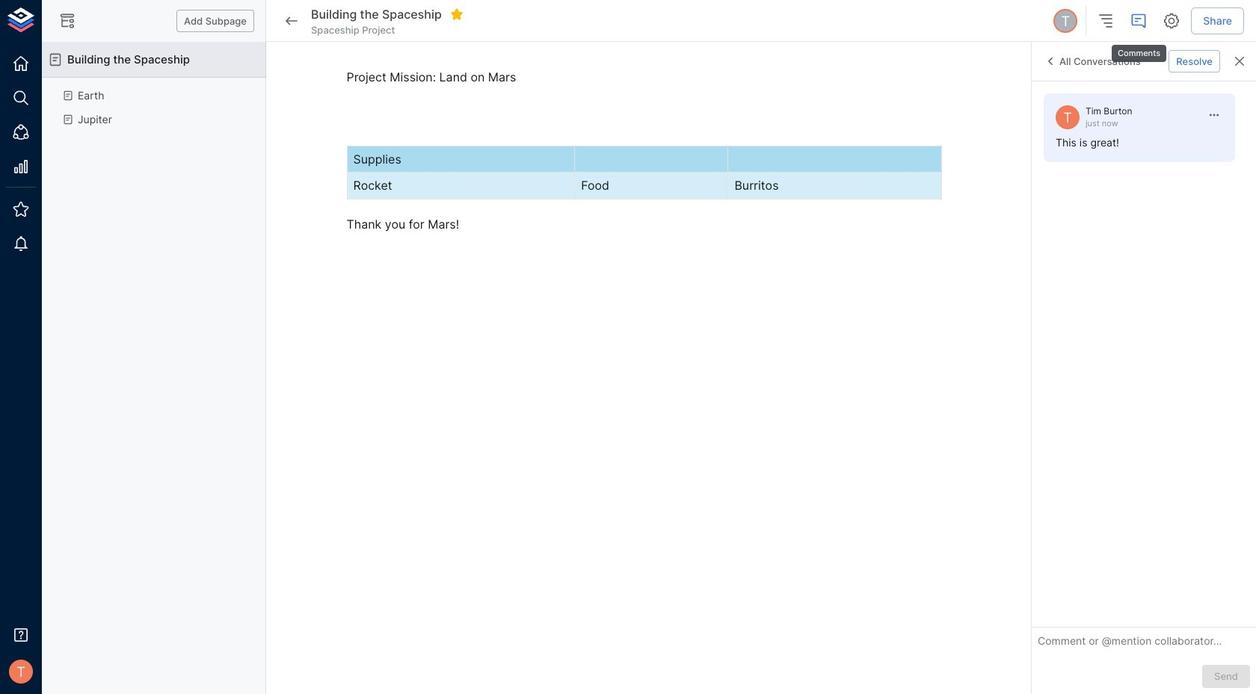 Task type: vqa. For each thing, say whether or not it's contained in the screenshot.
Comment or @mention collaborator... 'text field'
yes



Task type: locate. For each thing, give the bounding box(es) containing it.
hide wiki image
[[58, 12, 76, 30]]

table of contents image
[[1097, 12, 1115, 30]]

go back image
[[283, 12, 301, 30]]

tooltip
[[1111, 34, 1168, 64]]



Task type: describe. For each thing, give the bounding box(es) containing it.
remove favorite image
[[450, 7, 464, 21]]

Comment or @mention collaborator... text field
[[1038, 634, 1250, 654]]

comments image
[[1130, 12, 1148, 30]]

settings image
[[1163, 12, 1181, 30]]



